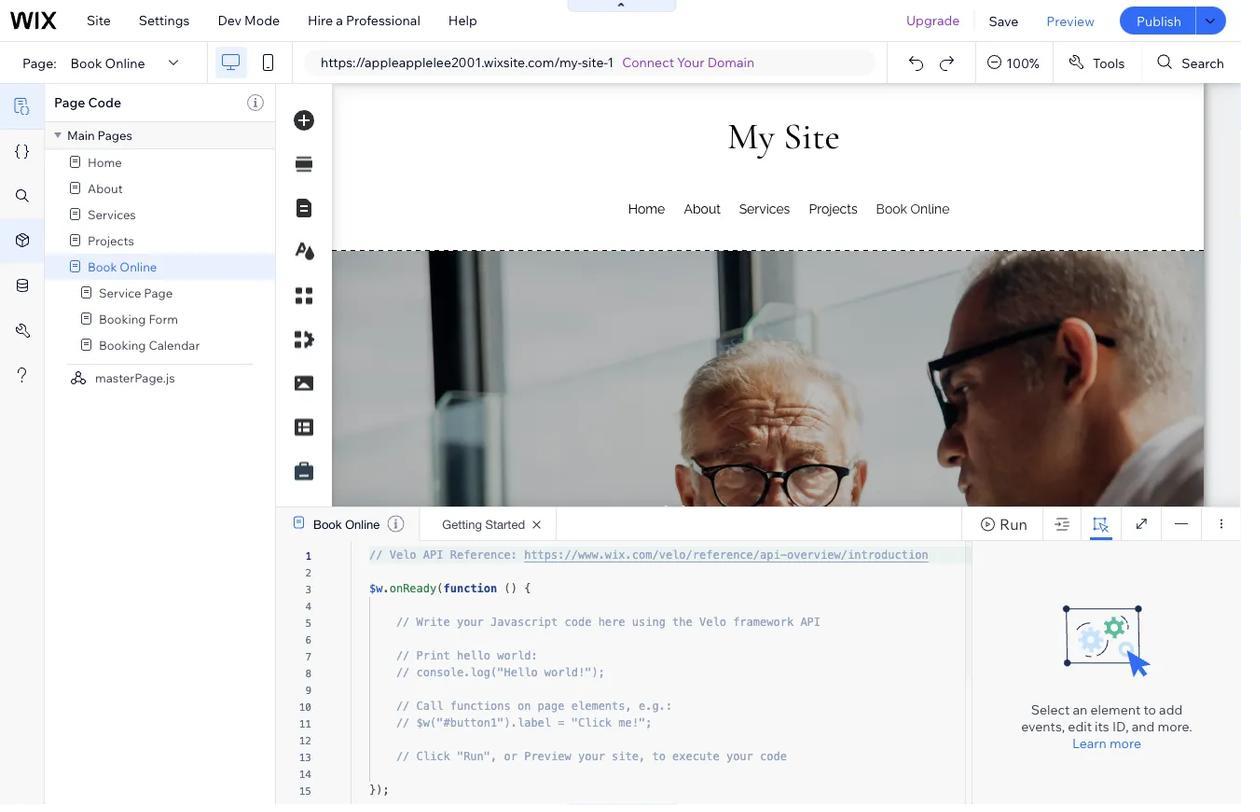 Task type: locate. For each thing, give the bounding box(es) containing it.
// call functions on page elements, e.g.:
[[396, 700, 673, 713]]

9
[[305, 684, 312, 696]]

to
[[1144, 701, 1157, 717]]

1 vertical spatial page
[[144, 285, 173, 300]]

an
[[1073, 701, 1088, 717]]

1 vertical spatial online
[[120, 259, 157, 274]]

tools
[[1093, 54, 1125, 71]]

(
[[437, 582, 444, 595]]

100%
[[1007, 54, 1040, 71]]

a
[[336, 12, 343, 28]]

0 vertical spatial booking
[[99, 311, 146, 326]]

troduction
[[861, 549, 929, 562]]

mode
[[245, 12, 280, 28]]

1
[[608, 54, 614, 70], [305, 550, 312, 562]]

online
[[105, 54, 145, 71], [120, 259, 157, 274], [345, 517, 380, 531]]

select an element to add events, edit its id, and more. learn more
[[1022, 701, 1193, 751]]

online up code
[[105, 54, 145, 71]]

0 vertical spatial 1
[[608, 54, 614, 70]]

book online up $w
[[313, 517, 380, 531]]

search
[[1182, 54, 1225, 71]]

page up form
[[144, 285, 173, 300]]

preview
[[1047, 12, 1095, 29]]

11
[[299, 718, 312, 729]]

page
[[54, 94, 85, 111], [144, 285, 173, 300]]

professional
[[346, 12, 421, 28]]

home
[[88, 154, 122, 170]]

1 vertical spatial book online
[[88, 259, 157, 274]]

7
[[305, 651, 312, 662]]

1 booking from the top
[[99, 311, 146, 326]]

1 horizontal spatial page
[[144, 285, 173, 300]]

// write your javascript code here using the velo
[[396, 616, 727, 629]]

1 vertical spatial booking
[[99, 337, 146, 353]]

$w
[[369, 582, 383, 595]]

element
[[1091, 701, 1141, 717]]

{
[[524, 582, 531, 595]]

online up service page
[[120, 259, 157, 274]]

2 vertical spatial book
[[313, 517, 342, 531]]

10
[[299, 701, 312, 713]]

8
[[305, 667, 312, 679]]

1 up 2
[[305, 550, 312, 562]]

online up $w
[[345, 517, 380, 531]]

booking form
[[99, 311, 178, 326]]

hire a professional
[[308, 12, 421, 28]]

run button
[[962, 507, 1043, 540]]

2
[[305, 567, 312, 578]]

// write your javascript code here using the velo framework api
[[396, 616, 821, 629]]

book online up service
[[88, 259, 157, 274]]

book
[[71, 54, 102, 71], [88, 259, 117, 274], [313, 517, 342, 531]]

function
[[444, 582, 497, 595]]

page up main
[[54, 94, 85, 111]]

0 horizontal spatial 1
[[305, 550, 312, 562]]

1 vertical spatial book
[[88, 259, 117, 274]]

1 vertical spatial 1
[[305, 550, 312, 562]]

()
[[504, 582, 518, 595]]

code
[[88, 94, 121, 111]]

0 vertical spatial page
[[54, 94, 85, 111]]

4
[[305, 600, 312, 612]]

3
[[305, 583, 312, 595]]

search button
[[1143, 42, 1242, 83]]

form
[[149, 311, 178, 326]]

masterpage.js
[[95, 370, 175, 385]]

publish button
[[1120, 7, 1196, 35]]

booking down booking form
[[99, 337, 146, 353]]

100% button
[[977, 42, 1053, 83]]

edit
[[1068, 718, 1092, 734]]

services
[[88, 207, 136, 222]]

save
[[989, 12, 1019, 29]]

tools button
[[1054, 42, 1142, 83]]

getting started
[[442, 517, 525, 531]]

13
[[299, 751, 312, 763]]

book online up code
[[71, 54, 145, 71]]

service
[[99, 285, 141, 300]]

help
[[449, 12, 477, 28]]

hire
[[308, 12, 333, 28]]

page code
[[54, 94, 121, 111]]

booking
[[99, 311, 146, 326], [99, 337, 146, 353]]

1 left connect
[[608, 54, 614, 70]]

2 booking from the top
[[99, 337, 146, 353]]

our code
[[733, 750, 787, 763]]

projects
[[88, 233, 134, 248]]

book online
[[71, 54, 145, 71], [88, 259, 157, 274], [313, 517, 380, 531]]

6
[[305, 634, 312, 646]]

site
[[87, 12, 111, 28]]

booking down service
[[99, 311, 146, 326]]



Task type: describe. For each thing, give the bounding box(es) containing it.
connect
[[622, 54, 674, 70]]

1 horizontal spatial 1
[[608, 54, 614, 70]]

// velo api reference:
[[369, 549, 518, 562]]

select
[[1031, 701, 1070, 717]]

upgrade
[[907, 12, 960, 28]]

booking for booking calendar
[[99, 337, 146, 353]]

0 vertical spatial book
[[71, 54, 102, 71]]

service page
[[99, 285, 173, 300]]

$w . onready ( function
[[369, 582, 497, 595]]

events,
[[1022, 718, 1065, 734]]

learn
[[1073, 735, 1107, 751]]

overview/in
[[787, 549, 861, 562]]

2 vertical spatial book online
[[313, 517, 380, 531]]

started
[[486, 517, 525, 531]]

// click "run", or preview your site, to execute y
[[396, 750, 733, 763]]

more
[[1110, 735, 1142, 751]]

// $w("#button1").label = "click me!";
[[396, 716, 652, 729]]

booking calendar
[[99, 337, 200, 353]]

14
[[299, 768, 312, 780]]

2 vertical spatial online
[[345, 517, 380, 531]]

run
[[1000, 514, 1028, 533]]

settings
[[139, 12, 190, 28]]

calendar
[[149, 337, 200, 353]]

main
[[67, 127, 95, 143]]

});
[[369, 784, 390, 797]]

https://appleapplelee2001.wixsite.com/my-site-1 connect your domain
[[321, 54, 755, 70]]

id,
[[1113, 718, 1129, 734]]

// console.log("hello world!");
[[396, 666, 605, 679]]

0 vertical spatial book online
[[71, 54, 145, 71]]

and
[[1132, 718, 1155, 734]]

// print hello world:
[[396, 649, 538, 662]]

https://appleapplelee2001.wixsite.com/my-
[[321, 54, 582, 70]]

preview button
[[1033, 0, 1109, 41]]

12
[[299, 735, 312, 746]]

its
[[1095, 718, 1110, 734]]

your
[[677, 54, 705, 70]]

dev
[[218, 12, 242, 28]]

main pages
[[67, 127, 132, 143]]

.
[[383, 582, 390, 595]]

more.
[[1158, 718, 1193, 734]]

about
[[88, 181, 123, 196]]

save button
[[975, 0, 1033, 41]]

dev mode
[[218, 12, 280, 28]]

site-
[[582, 54, 608, 70]]

5
[[305, 617, 312, 629]]

2 3 4 5 6 7 8 9 10 11 12 13 14 15
[[299, 567, 312, 797]]

booking for booking form
[[99, 311, 146, 326]]

domain
[[708, 54, 755, 70]]

15
[[299, 785, 312, 797]]

framework api
[[733, 616, 821, 629]]

add
[[1160, 701, 1183, 717]]

0 horizontal spatial page
[[54, 94, 85, 111]]

0 vertical spatial online
[[105, 54, 145, 71]]

https://www.wix.com/velo/reference/api-
[[524, 549, 787, 562]]

onready
[[390, 582, 437, 595]]

publish
[[1137, 12, 1182, 29]]

getting
[[442, 517, 482, 531]]

learn more link
[[1073, 735, 1142, 751]]

// velo api reference: https://www.wix.com/velo/reference/api-overview/in troduction
[[369, 549, 929, 562]]

pages
[[98, 127, 132, 143]]

// click "run", or preview your site, to execute y our code
[[396, 750, 787, 763]]



Task type: vqa. For each thing, say whether or not it's contained in the screenshot.
Tools
yes



